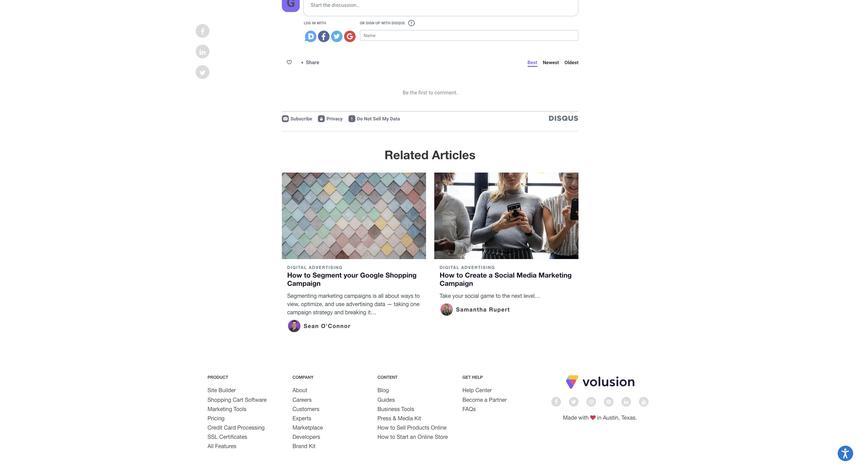 Task type: locate. For each thing, give the bounding box(es) containing it.
to left start
[[390, 434, 395, 440]]

to left "the"
[[496, 293, 501, 299]]

marketing up "level…"
[[539, 271, 572, 279]]

campaign inside digital advertising how to create a social media marketing campaign
[[440, 279, 473, 287]]

digital for how to segment your google shopping campaign
[[287, 265, 307, 270]]

a
[[489, 271, 493, 279], [485, 397, 488, 403]]

0 horizontal spatial advertising
[[309, 265, 343, 270]]

digital inside digital advertising how to segment your google shopping campaign
[[287, 265, 307, 270]]

all features link
[[208, 444, 236, 450]]

2 advertising from the left
[[461, 265, 495, 270]]

advertising inside digital advertising how to segment your google shopping campaign
[[309, 265, 343, 270]]

get help
[[463, 375, 483, 380]]

media
[[517, 271, 537, 279], [398, 416, 413, 422]]

0 horizontal spatial kit
[[309, 444, 316, 450]]

related articles
[[385, 148, 476, 162]]

marketing
[[539, 271, 572, 279], [208, 406, 232, 412]]

in
[[597, 415, 602, 421]]

marketing inside site builder shopping cart software marketing tools pricing credit card processing ssl certificates all features
[[208, 406, 232, 412]]

0 vertical spatial your
[[344, 271, 358, 279]]

pricing
[[208, 416, 225, 422]]

marketplace link
[[293, 425, 323, 431]]

texas.
[[622, 415, 637, 421]]

blog guides business tools press & media kit how to sell products online how to start an online store
[[378, 388, 448, 440]]

and down use
[[334, 310, 344, 316]]

0 horizontal spatial your
[[344, 271, 358, 279]]

1 horizontal spatial marketing
[[539, 271, 572, 279]]

0 vertical spatial kit
[[415, 416, 421, 422]]

1 vertical spatial online
[[418, 434, 433, 440]]

digital inside digital advertising how to create a social media marketing campaign
[[440, 265, 460, 270]]

campaign
[[287, 310, 312, 316]]

customers link
[[293, 406, 320, 412]]

follow volusion on twitter image
[[571, 400, 577, 405]]

create
[[465, 271, 487, 279]]

1 horizontal spatial your
[[453, 293, 463, 299]]

follow volusion on pinterest image
[[607, 400, 611, 405]]

credit card processing link
[[208, 425, 265, 431]]

about careers customers experts marketplace developers brand kit
[[293, 388, 323, 450]]

0 vertical spatial a
[[489, 271, 493, 279]]

marketing up 'pricing' link
[[208, 406, 232, 412]]

credit
[[208, 425, 223, 431]]

software
[[245, 397, 267, 403]]

austin,
[[603, 415, 620, 421]]

0 vertical spatial shopping
[[386, 271, 417, 279]]

help center link
[[463, 388, 492, 394]]

blog link
[[378, 388, 389, 394]]

to left segment
[[304, 271, 311, 279]]

kit inside about careers customers experts marketplace developers brand kit
[[309, 444, 316, 450]]

campaign up take
[[440, 279, 473, 287]]

advertising up segment
[[309, 265, 343, 270]]

2 campaign from the left
[[440, 279, 473, 287]]

1 vertical spatial shopping
[[208, 397, 231, 403]]

all
[[208, 444, 214, 450]]

digital up take
[[440, 265, 460, 270]]

2 digital from the left
[[440, 265, 460, 270]]

0 horizontal spatial a
[[485, 397, 488, 403]]

certificates
[[219, 434, 247, 440]]

0 horizontal spatial media
[[398, 416, 413, 422]]

digital up "segmenting"
[[287, 265, 307, 270]]

1 horizontal spatial a
[[489, 271, 493, 279]]

a down the center
[[485, 397, 488, 403]]

game
[[481, 293, 495, 299]]

kit up products
[[415, 416, 421, 422]]

samantha rupert link
[[440, 303, 510, 317]]

0 vertical spatial help
[[472, 375, 483, 380]]

follow volusion on facebook image
[[555, 400, 558, 405]]

kit
[[415, 416, 421, 422], [309, 444, 316, 450]]

1 horizontal spatial shopping
[[386, 271, 417, 279]]

to inside digital advertising how to create a social media marketing campaign
[[457, 271, 463, 279]]

a inside help center become a partner faqs
[[485, 397, 488, 403]]

center
[[476, 388, 492, 394]]

a inside digital advertising how to create a social media marketing campaign
[[489, 271, 493, 279]]

store
[[435, 434, 448, 440]]

related
[[385, 148, 429, 162]]

1 vertical spatial media
[[398, 416, 413, 422]]

sell
[[397, 425, 406, 431]]

1 horizontal spatial media
[[517, 271, 537, 279]]

help inside help center become a partner faqs
[[463, 388, 474, 394]]

kit down developers
[[309, 444, 316, 450]]

the
[[502, 293, 510, 299]]

with
[[579, 415, 589, 421]]

tools
[[234, 406, 247, 412], [401, 406, 414, 412]]

your
[[344, 271, 358, 279], [453, 293, 463, 299]]

twitter image
[[199, 69, 206, 76]]

and down 'marketing'
[[325, 301, 334, 308]]

advertising inside digital advertising how to create a social media marketing campaign
[[461, 265, 495, 270]]

1 advertising from the left
[[309, 265, 343, 270]]

2 tools from the left
[[401, 406, 414, 412]]

facebook image
[[201, 28, 205, 35]]

help right get
[[472, 375, 483, 380]]

become a partner link
[[463, 397, 507, 403]]

1 vertical spatial marketing
[[208, 406, 232, 412]]

builder
[[219, 388, 236, 394]]

advertising
[[309, 265, 343, 270], [461, 265, 495, 270]]

digital
[[287, 265, 307, 270], [440, 265, 460, 270]]

tools inside blog guides business tools press & media kit how to sell products online how to start an online store
[[401, 406, 414, 412]]

0 horizontal spatial campaign
[[287, 279, 321, 287]]

0 vertical spatial media
[[517, 271, 537, 279]]

1 vertical spatial help
[[463, 388, 474, 394]]

features
[[215, 444, 236, 450]]

segmenting
[[287, 293, 317, 299]]

how to sell products online link
[[378, 425, 447, 431]]

online up store
[[431, 425, 447, 431]]

how to start an online store link
[[378, 434, 448, 440]]

and
[[325, 301, 334, 308], [334, 310, 344, 316]]

business tools link
[[378, 406, 414, 412]]

social
[[495, 271, 515, 279]]

o'connor
[[321, 323, 351, 329]]

0 horizontal spatial digital
[[287, 265, 307, 270]]

1 horizontal spatial tools
[[401, 406, 414, 412]]

advertising up create
[[461, 265, 495, 270]]

take
[[440, 293, 451, 299]]

1 digital from the left
[[287, 265, 307, 270]]

1 horizontal spatial kit
[[415, 416, 421, 422]]

to up one
[[415, 293, 420, 299]]

0 vertical spatial marketing
[[539, 271, 572, 279]]

site builder shopping cart software marketing tools pricing credit card processing ssl certificates all features
[[208, 388, 267, 450]]

media up "level…"
[[517, 271, 537, 279]]

media up sell
[[398, 416, 413, 422]]

your left google
[[344, 271, 358, 279]]

1 vertical spatial kit
[[309, 444, 316, 450]]

1 horizontal spatial digital
[[440, 265, 460, 270]]

your right take
[[453, 293, 463, 299]]

1 vertical spatial a
[[485, 397, 488, 403]]

how
[[287, 271, 302, 279], [440, 271, 455, 279], [378, 425, 389, 431], [378, 434, 389, 440]]

taking
[[394, 301, 409, 308]]

samantha rupert
[[456, 306, 510, 313]]

partner
[[489, 397, 507, 403]]

help up become
[[463, 388, 474, 394]]

about link
[[293, 388, 307, 394]]

strategy
[[313, 310, 333, 316]]

to left sell
[[390, 425, 395, 431]]

tools down cart
[[234, 406, 247, 412]]

0 horizontal spatial tools
[[234, 406, 247, 412]]

1 horizontal spatial campaign
[[440, 279, 473, 287]]

shopping
[[386, 271, 417, 279], [208, 397, 231, 403]]

online down products
[[418, 434, 433, 440]]

to left create
[[457, 271, 463, 279]]

shopping up ways
[[386, 271, 417, 279]]

1 horizontal spatial advertising
[[461, 265, 495, 270]]

linkedin image
[[200, 49, 206, 56]]

tools up press & media kit link
[[401, 406, 414, 412]]

content
[[378, 375, 398, 380]]

made
[[563, 415, 577, 421]]

1 campaign from the left
[[287, 279, 321, 287]]

become
[[463, 397, 483, 403]]

tools inside site builder shopping cart software marketing tools pricing credit card processing ssl certificates all features
[[234, 406, 247, 412]]

advertising for segment
[[309, 265, 343, 270]]

kit inside blog guides business tools press & media kit how to sell products online how to start an online store
[[415, 416, 421, 422]]

careers
[[293, 397, 312, 403]]

1 vertical spatial your
[[453, 293, 463, 299]]

0 horizontal spatial marketing
[[208, 406, 232, 412]]

shopping down the site builder link
[[208, 397, 231, 403]]

help
[[472, 375, 483, 380], [463, 388, 474, 394]]

press
[[378, 416, 391, 422]]

ssl
[[208, 434, 218, 440]]

a left social
[[489, 271, 493, 279]]

to
[[304, 271, 311, 279], [457, 271, 463, 279], [415, 293, 420, 299], [496, 293, 501, 299], [390, 425, 395, 431], [390, 434, 395, 440]]

view,
[[287, 301, 300, 308]]

campaign up "segmenting"
[[287, 279, 321, 287]]

0 horizontal spatial shopping
[[208, 397, 231, 403]]

1 tools from the left
[[234, 406, 247, 412]]

&
[[393, 416, 396, 422]]



Task type: vqa. For each thing, say whether or not it's contained in the screenshot.
Google at the bottom left of the page
yes



Task type: describe. For each thing, give the bounding box(es) containing it.
an
[[410, 434, 416, 440]]

experts
[[293, 416, 311, 422]]

guides
[[378, 397, 395, 403]]

marketplace
[[293, 425, 323, 431]]

segmenting marketing campaigns is all about ways to view, optimize, and use advertising data — taking one campaign strategy and breaking it…
[[287, 293, 420, 316]]

shopping cart software link
[[208, 397, 267, 403]]

breaking
[[345, 310, 366, 316]]

all
[[378, 293, 384, 299]]

site builder link
[[208, 388, 236, 394]]

marketing inside digital advertising how to create a social media marketing campaign
[[539, 271, 572, 279]]

guides link
[[378, 397, 395, 403]]

take your social game to the next level…
[[440, 293, 540, 299]]

product
[[208, 375, 228, 380]]

get
[[463, 375, 471, 380]]

follow volusion on youtube image
[[642, 400, 646, 405]]

0 vertical spatial and
[[325, 301, 334, 308]]

—
[[387, 301, 392, 308]]

segment
[[313, 271, 342, 279]]

help center become a partner faqs
[[463, 388, 507, 412]]

how inside digital advertising how to segment your google shopping campaign
[[287, 271, 302, 279]]

cart
[[233, 397, 243, 403]]

ssl certificates link
[[208, 434, 247, 440]]

kit for media
[[415, 416, 421, 422]]

brand
[[293, 444, 308, 450]]

advertising for create
[[461, 265, 495, 270]]

experts link
[[293, 416, 311, 422]]

digital advertising how to segment your google shopping campaign
[[287, 265, 417, 287]]

it…
[[368, 310, 376, 316]]

sean
[[304, 323, 319, 329]]

campaign inside digital advertising how to segment your google shopping campaign
[[287, 279, 321, 287]]

press & media kit link
[[378, 416, 421, 422]]

ecommerce software by volusion image
[[565, 375, 636, 390]]

your inside digital advertising how to segment your google shopping campaign
[[344, 271, 358, 279]]

developers
[[293, 434, 320, 440]]

business
[[378, 406, 400, 412]]

start
[[397, 434, 409, 440]]

company
[[293, 375, 314, 380]]

sean o'connor link
[[287, 320, 351, 333]]

card
[[224, 425, 236, 431]]

faqs link
[[463, 406, 476, 412]]

samantha
[[456, 306, 487, 313]]

optimize,
[[301, 301, 324, 308]]

customers
[[293, 406, 320, 412]]

ways
[[401, 293, 414, 299]]

digital advertising how to create a social media marketing campaign
[[440, 265, 572, 287]]

brand kit link
[[293, 444, 316, 450]]

faqs
[[463, 406, 476, 412]]

to inside digital advertising how to segment your google shopping campaign
[[304, 271, 311, 279]]

follow volusion on linkedin image
[[624, 400, 629, 405]]

campaigns
[[344, 293, 371, 299]]

marketing tools link
[[208, 406, 247, 412]]

heart image
[[590, 415, 596, 421]]

developers link
[[293, 434, 320, 440]]

level…
[[524, 293, 540, 299]]

sean o'connor
[[304, 323, 351, 329]]

kit for brand
[[309, 444, 316, 450]]

use
[[336, 301, 345, 308]]

in austin, texas.
[[596, 415, 637, 421]]

digital for how to create a social media marketing campaign
[[440, 265, 460, 270]]

media inside digital advertising how to create a social media marketing campaign
[[517, 271, 537, 279]]

articles
[[432, 148, 476, 162]]

site
[[208, 388, 217, 394]]

about
[[293, 388, 307, 394]]

one
[[410, 301, 420, 308]]

blog
[[378, 388, 389, 394]]

data
[[375, 301, 385, 308]]

advertising
[[346, 301, 373, 308]]

rupert
[[489, 306, 510, 313]]

marketing
[[318, 293, 343, 299]]

careers link
[[293, 397, 312, 403]]

how inside digital advertising how to create a social media marketing campaign
[[440, 271, 455, 279]]

1 vertical spatial and
[[334, 310, 344, 316]]

open accessibe: accessibility options, statement and help image
[[842, 449, 850, 459]]

media inside blog guides business tools press & media kit how to sell products online how to start an online store
[[398, 416, 413, 422]]

products
[[407, 425, 430, 431]]

google
[[360, 271, 384, 279]]

shopping inside site builder shopping cart software marketing tools pricing credit card processing ssl certificates all features
[[208, 397, 231, 403]]

0 vertical spatial online
[[431, 425, 447, 431]]

to inside segmenting marketing campaigns is all about ways to view, optimize, and use advertising data — taking one campaign strategy and breaking it…
[[415, 293, 420, 299]]

next
[[512, 293, 522, 299]]

shopping inside digital advertising how to segment your google shopping campaign
[[386, 271, 417, 279]]

follow volusion on instagram image
[[589, 400, 594, 405]]

made with
[[563, 415, 590, 421]]

pricing link
[[208, 416, 225, 422]]

processing
[[237, 425, 265, 431]]



